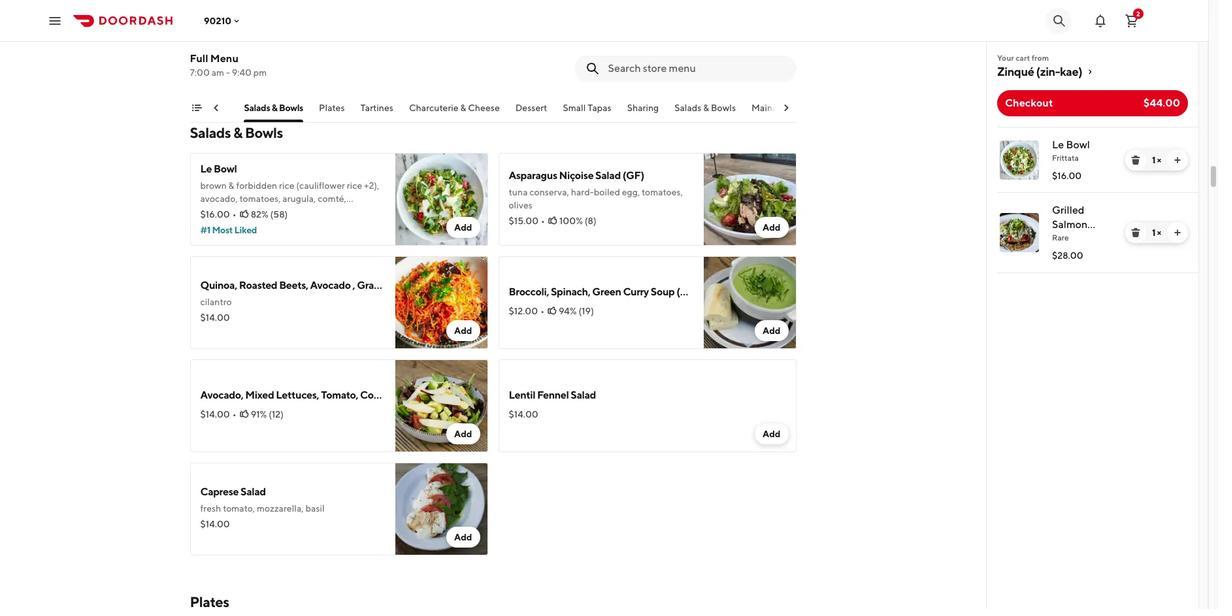 Task type: vqa. For each thing, say whether or not it's contained in the screenshot.
the Rancho La Gloria Strawberry Margarita Cocktail Bottle (1.5 L) image
no



Task type: locate. For each thing, give the bounding box(es) containing it.
2 vertical spatial (gf)
[[677, 286, 698, 298]]

• for $14.00 •
[[233, 409, 236, 420]]

2 items, open order cart image
[[1124, 13, 1140, 28]]

1 vertical spatial bowl
[[214, 163, 237, 175]]

salad left '(v,'
[[394, 389, 419, 401]]

& left plates
[[272, 103, 278, 113]]

salads down pm
[[244, 103, 270, 113]]

tomatoes, inside le bowl brown & forbidden rice (cauliflower rice +2), avocado, tomatoes, arugula, comté, parmesan, sriracha mayo, chicken or frittata
[[240, 194, 281, 204]]

frittata
[[1053, 153, 1079, 163]]

$14.00 inside quinoa, roasted beets, avocado , grated carrots salad cilantro $14.00
[[200, 312, 230, 323]]

0 vertical spatial sriracha
[[276, 27, 309, 38]]

add
[[454, 222, 472, 233], [763, 222, 781, 233], [454, 326, 472, 336], [763, 326, 781, 336], [454, 429, 472, 439], [763, 429, 781, 439], [454, 532, 472, 543]]

bowl inside le bowl brown & forbidden rice (cauliflower rice +2), avocado, tomatoes, arugula, comté, parmesan, sriracha mayo, chicken or frittata
[[214, 163, 237, 175]]

2 × from the top
[[1158, 228, 1162, 238]]

1 vertical spatial 1
[[1152, 228, 1156, 238]]

• for $16.00 •
[[233, 209, 236, 220]]

add button for broccoli, spinach, green curry soup (gf)
[[755, 320, 789, 341]]

#1
[[200, 225, 210, 235]]

(gf) down 'salmon'
[[1079, 233, 1102, 245]]

0 vertical spatial 1 ×
[[1152, 155, 1162, 165]]

1 horizontal spatial rice
[[347, 180, 362, 191]]

1 1 × from the top
[[1152, 155, 1162, 165]]

2 1 × from the top
[[1152, 228, 1162, 238]]

bowl up brown
[[214, 163, 237, 175]]

grilled
[[1053, 204, 1085, 216]]

• right "$15.00"
[[541, 216, 545, 226]]

1 horizontal spatial le
[[1053, 139, 1064, 151]]

cilantro
[[200, 297, 232, 307]]

tomatoes, down the "forbidden"
[[240, 194, 281, 204]]

beets,
[[279, 279, 308, 292]]

le inside le bowl frittata
[[1053, 139, 1064, 151]]

$15.00
[[509, 216, 539, 226]]

0 horizontal spatial le bowl image
[[395, 153, 488, 246]]

most
[[212, 225, 233, 235]]

2 horizontal spatial salads
[[675, 103, 702, 113]]

0 horizontal spatial tomatoes,
[[240, 194, 281, 204]]

mains
[[752, 103, 777, 113]]

(gf) right soup
[[677, 286, 698, 298]]

chicken
[[226, 10, 265, 22]]

$14.00 down fresh
[[200, 519, 230, 530]]

2 horizontal spatial (gf)
[[1079, 233, 1102, 245]]

rice up arugula,
[[279, 180, 295, 191]]

1 1 from the top
[[1152, 155, 1156, 165]]

gf)
[[435, 389, 454, 401]]

cole
[[233, 27, 253, 38]]

(zin-
[[1037, 65, 1060, 78]]

0 vertical spatial 1
[[1152, 155, 1156, 165]]

rice left +2),
[[347, 180, 362, 191]]

1 × left add one to cart image
[[1152, 228, 1162, 238]]

- inside the full menu 7:00 am - 9:40 pm
[[226, 67, 230, 78]]

avocado,
[[200, 389, 243, 401]]

$16.00 •
[[200, 209, 236, 220]]

2 remove item from cart image from the top
[[1131, 228, 1141, 238]]

× for le bowl
[[1158, 155, 1162, 165]]

pickles,
[[200, 27, 231, 38]]

salad inside caprese salad fresh tomato, mozzarella, basil $14.00
[[241, 486, 266, 498]]

0 vertical spatial $16.00
[[200, 56, 230, 67]]

salads & bowls
[[244, 103, 303, 113], [675, 103, 736, 113], [190, 124, 283, 141]]

0 vertical spatial ×
[[1158, 155, 1162, 165]]

$16.00 up am
[[200, 56, 230, 67]]

kae)
[[1060, 65, 1083, 78]]

1 horizontal spatial le bowl image
[[1000, 141, 1039, 180]]

1 vertical spatial remove item from cart image
[[1131, 228, 1141, 238]]

$12.00
[[509, 306, 538, 316]]

asparagus niçoise salad (gf) image
[[704, 153, 797, 246]]

• for $12.00 •
[[541, 306, 545, 316]]

le inside le bowl brown & forbidden rice (cauliflower rice +2), avocado, tomatoes, arugula, comté, parmesan, sriracha mayo, chicken or frittata
[[200, 163, 212, 175]]

• right $12.00
[[541, 306, 545, 316]]

bowls left mains
[[711, 103, 736, 113]]

le bowl image
[[1000, 141, 1039, 180], [395, 153, 488, 246]]

open menu image
[[47, 13, 63, 28]]

asparagus niçoise salad (gf) tuna conserva, hard-boiled egg, tomatoes, olives
[[509, 169, 683, 211]]

- right mayo
[[335, 27, 339, 38]]

0 horizontal spatial salads
[[190, 124, 231, 141]]

sriracha inside fried chicken sandwich pickles, cole slaw, sriracha mayo - brioche bun $16.00
[[276, 27, 309, 38]]

sharing
[[627, 103, 659, 113]]

le bowl frittata
[[1053, 139, 1090, 163]]

1 left add one to cart image
[[1152, 228, 1156, 238]]

& inside le bowl brown & forbidden rice (cauliflower rice +2), avocado, tomatoes, arugula, comté, parmesan, sriracha mayo, chicken or frittata
[[229, 180, 234, 191]]

$16.00 for $16.00 •
[[200, 209, 230, 220]]

small tapas
[[563, 103, 612, 113]]

tomato,
[[321, 389, 358, 401]]

& right brown
[[229, 180, 234, 191]]

asparagus
[[509, 169, 557, 182]]

tartines button
[[361, 101, 393, 122]]

salad up tomato,
[[241, 486, 266, 498]]

0 horizontal spatial -
[[226, 67, 230, 78]]

$15.00 •
[[509, 216, 545, 226]]

1 horizontal spatial bowl
[[1067, 139, 1090, 151]]

91% (12)
[[251, 409, 284, 420]]

(gf)
[[623, 169, 644, 182], [1079, 233, 1102, 245], [677, 286, 698, 298]]

salad right carrots at the top of page
[[428, 279, 453, 292]]

sriracha up liked
[[245, 207, 277, 217]]

tomatoes, inside "asparagus niçoise salad (gf) tuna conserva, hard-boiled egg, tomatoes, olives"
[[642, 187, 683, 197]]

1 × from the top
[[1158, 155, 1162, 165]]

$14.00 inside caprese salad fresh tomato, mozzarella, basil $14.00
[[200, 519, 230, 530]]

1 vertical spatial le
[[200, 163, 212, 175]]

$16.00 down frittata
[[1053, 171, 1082, 181]]

0 vertical spatial bowl
[[1067, 139, 1090, 151]]

Item Search search field
[[608, 61, 786, 76]]

0 vertical spatial remove item from cart image
[[1131, 155, 1141, 165]]

tapas
[[588, 103, 612, 113]]

7:00
[[190, 67, 210, 78]]

sandwiches
[[179, 103, 228, 113]]

slaw,
[[255, 27, 275, 38]]

1 ×
[[1152, 155, 1162, 165], [1152, 228, 1162, 238]]

lentil
[[509, 389, 536, 401]]

1 vertical spatial -
[[226, 67, 230, 78]]

$14.00
[[200, 312, 230, 323], [200, 409, 230, 420], [509, 409, 539, 420], [200, 519, 230, 530]]

le up brown
[[200, 163, 212, 175]]

salads down sandwiches "button"
[[190, 124, 231, 141]]

2 1 from the top
[[1152, 228, 1156, 238]]

1 vertical spatial (gf)
[[1079, 233, 1102, 245]]

salads & bowls down pm
[[244, 103, 303, 113]]

menu
[[210, 52, 239, 65]]

dessert button
[[516, 101, 547, 122]]

conserva,
[[530, 187, 569, 197]]

1 rice from the left
[[279, 180, 295, 191]]

bowl inside le bowl frittata
[[1067, 139, 1090, 151]]

list
[[987, 127, 1199, 273]]

0 horizontal spatial rice
[[279, 180, 295, 191]]

chicken
[[306, 207, 338, 217]]

0 horizontal spatial bowl
[[214, 163, 237, 175]]

2
[[1137, 9, 1141, 17]]

olives
[[509, 200, 533, 211]]

remove item from cart image left add one to cart image
[[1131, 228, 1141, 238]]

add for broccoli, spinach, green curry soup (gf)
[[763, 326, 781, 336]]

(v,
[[421, 389, 434, 401]]

- right am
[[226, 67, 230, 78]]

list containing le bowl
[[987, 127, 1199, 273]]

(gf) inside "asparagus niçoise salad (gf) tuna conserva, hard-boiled egg, tomatoes, olives"
[[623, 169, 644, 182]]

0 vertical spatial (gf)
[[623, 169, 644, 182]]

salads & bowls down item search search field
[[675, 103, 736, 113]]

frittata
[[351, 207, 379, 217]]

$14.00 down cilantro
[[200, 312, 230, 323]]

1 vertical spatial $16.00
[[1053, 171, 1082, 181]]

salads
[[244, 103, 270, 113], [675, 103, 702, 113], [190, 124, 231, 141]]

charcuterie & cheese button
[[409, 101, 500, 122]]

brown
[[200, 180, 227, 191]]

1 remove item from cart image from the top
[[1131, 155, 1141, 165]]

• for $15.00 •
[[541, 216, 545, 226]]

1 vertical spatial 1 ×
[[1152, 228, 1162, 238]]

small
[[563, 103, 586, 113]]

1 vertical spatial sriracha
[[245, 207, 277, 217]]

salad
[[596, 169, 621, 182], [428, 279, 453, 292], [394, 389, 419, 401], [571, 389, 596, 401], [241, 486, 266, 498]]

avocado
[[310, 279, 351, 292]]

avocado,
[[200, 194, 238, 204]]

(gf) up egg,
[[623, 169, 644, 182]]

$14.00 down lentil
[[509, 409, 539, 420]]

,
[[353, 279, 355, 292]]

82%
[[251, 209, 269, 220]]

(19)
[[579, 306, 594, 316]]

1 vertical spatial ×
[[1158, 228, 1162, 238]]

sriracha
[[276, 27, 309, 38], [245, 207, 277, 217]]

• up #1 most liked
[[233, 209, 236, 220]]

tomatoes, right egg,
[[642, 187, 683, 197]]

or
[[340, 207, 349, 217]]

checkout
[[1005, 97, 1053, 109]]

plate
[[1053, 233, 1077, 245]]

tomatoes,
[[642, 187, 683, 197], [240, 194, 281, 204]]

2 vertical spatial $16.00
[[200, 209, 230, 220]]

1 horizontal spatial tomatoes,
[[642, 187, 683, 197]]

bowls
[[279, 103, 303, 113], [711, 103, 736, 113], [245, 124, 283, 141]]

× left add one to cart image
[[1158, 228, 1162, 238]]

salads & bowls down 'scroll menu navigation left' "icon" on the left top of the page
[[190, 124, 283, 141]]

(12)
[[269, 409, 284, 420]]

$28.00
[[1053, 250, 1084, 261]]

1 left add one to cart icon
[[1152, 155, 1156, 165]]

sriracha down sandwich on the left top of the page
[[276, 27, 309, 38]]

1 for le bowl
[[1152, 155, 1156, 165]]

lentil fennel salad
[[509, 389, 596, 401]]

• down avocado,
[[233, 409, 236, 420]]

salad inside quinoa, roasted beets, avocado , grated carrots salad cilantro $14.00
[[428, 279, 453, 292]]

91%
[[251, 409, 267, 420]]

bowl up frittata
[[1067, 139, 1090, 151]]

broccoli,
[[509, 286, 549, 298]]

0 horizontal spatial (gf)
[[623, 169, 644, 182]]

remove item from cart image
[[1131, 155, 1141, 165], [1131, 228, 1141, 238]]

remove item from cart image left add one to cart icon
[[1131, 155, 1141, 165]]

scroll menu navigation right image
[[781, 103, 791, 113]]

cart
[[1016, 53, 1030, 63]]

salads down item search search field
[[675, 103, 702, 113]]

add for caprese salad
[[454, 532, 472, 543]]

-
[[335, 27, 339, 38], [226, 67, 230, 78]]

1 for grilled salmon plate (gf)
[[1152, 228, 1156, 238]]

avocado, mixed lettuces, tomato, comté salad (v, gf) image
[[395, 360, 488, 452]]

$16.00 down avocado,
[[200, 209, 230, 220]]

add for asparagus niçoise salad (gf)
[[763, 222, 781, 233]]

brioche
[[341, 27, 373, 38]]

tartines
[[361, 103, 393, 113]]

le up frittata
[[1053, 139, 1064, 151]]

1 horizontal spatial salads
[[244, 103, 270, 113]]

0 horizontal spatial le
[[200, 163, 212, 175]]

(gf) inside grilled salmon plate (gf)
[[1079, 233, 1102, 245]]

salad up boiled
[[596, 169, 621, 182]]

0 vertical spatial le
[[1053, 139, 1064, 151]]

0 vertical spatial -
[[335, 27, 339, 38]]

caprese salad fresh tomato, mozzarella, basil $14.00
[[200, 486, 325, 530]]

× left add one to cart icon
[[1158, 155, 1162, 165]]

1 × left add one to cart icon
[[1152, 155, 1162, 165]]

1 horizontal spatial -
[[335, 27, 339, 38]]

100%
[[560, 216, 583, 226]]



Task type: describe. For each thing, give the bounding box(es) containing it.
remove item from cart image for grilled salmon plate (gf)
[[1131, 228, 1141, 238]]

cheese
[[468, 103, 500, 113]]

add button for le bowl
[[446, 217, 480, 238]]

avocado, mixed lettuces, tomato, comté salad (v, gf)
[[200, 389, 454, 401]]

salad right fennel
[[571, 389, 596, 401]]

zinqué (zin-kae) link
[[998, 64, 1189, 80]]

arugula,
[[283, 194, 316, 204]]

dessert
[[516, 103, 547, 113]]

$14.00 down avocado,
[[200, 409, 230, 420]]

$16.00 for $16.00
[[1053, 171, 1082, 181]]

bowls up the "forbidden"
[[245, 124, 283, 141]]

charcuterie & cheese
[[409, 103, 500, 113]]

pm
[[254, 67, 267, 78]]

add button for quinoa, roasted beets, avocado , grated carrots salad
[[446, 320, 480, 341]]

comté,
[[318, 194, 346, 204]]

caprese salad image
[[395, 463, 488, 556]]

egg,
[[622, 187, 640, 197]]

$16.00 inside fried chicken sandwich pickles, cole slaw, sriracha mayo - brioche bun $16.00
[[200, 56, 230, 67]]

#1 most liked
[[200, 225, 257, 235]]

fresh
[[200, 503, 221, 514]]

× for grilled salmon plate (gf)
[[1158, 228, 1162, 238]]

94% (19)
[[559, 306, 594, 316]]

charcuterie
[[409, 103, 459, 113]]

lettuces,
[[276, 389, 319, 401]]

2 button
[[1119, 8, 1145, 34]]

bowls left plates
[[279, 103, 303, 113]]

bowls inside button
[[711, 103, 736, 113]]

plates button
[[319, 101, 345, 122]]

tomato,
[[223, 503, 255, 514]]

curry
[[623, 286, 649, 298]]

your cart from
[[998, 53, 1049, 63]]

2 rice from the left
[[347, 180, 362, 191]]

sharing button
[[627, 101, 659, 122]]

liked
[[234, 225, 257, 235]]

roasted
[[239, 279, 277, 292]]

green
[[592, 286, 621, 298]]

broccoli, spinach, green curry soup (gf) image
[[704, 256, 797, 349]]

add one to cart image
[[1173, 155, 1183, 165]]

from
[[1032, 53, 1049, 63]]

bowl for le bowl frittata
[[1067, 139, 1090, 151]]

zinqué (zin-kae)
[[998, 65, 1083, 78]]

100% (8)
[[560, 216, 597, 226]]

le for le bowl frittata
[[1053, 139, 1064, 151]]

add for avocado, mixed lettuces, tomato, comté salad (v, gf)
[[454, 429, 472, 439]]

90210
[[204, 15, 232, 26]]

show menu categories image
[[191, 103, 202, 113]]

am
[[212, 67, 224, 78]]

bowl for le bowl brown & forbidden rice (cauliflower rice +2), avocado, tomatoes, arugula, comté, parmesan, sriracha mayo, chicken or frittata
[[214, 163, 237, 175]]

mixed
[[245, 389, 274, 401]]

sriracha inside le bowl brown & forbidden rice (cauliflower rice +2), avocado, tomatoes, arugula, comté, parmesan, sriracha mayo, chicken or frittata
[[245, 207, 277, 217]]

82% (58)
[[251, 209, 288, 220]]

boiled
[[594, 187, 620, 197]]

full menu 7:00 am - 9:40 pm
[[190, 52, 267, 78]]

fried chicken sandwich image
[[395, 0, 488, 86]]

soup
[[651, 286, 675, 298]]

sandwiches button
[[179, 101, 228, 122]]

full
[[190, 52, 208, 65]]

niçoise
[[559, 169, 594, 182]]

$14.00 •
[[200, 409, 236, 420]]

mayo,
[[279, 207, 304, 217]]

(gf) for salad
[[623, 169, 644, 182]]

& up the "forbidden"
[[233, 124, 242, 141]]

small tapas button
[[563, 101, 612, 122]]

$44.00
[[1144, 97, 1181, 109]]

90210 button
[[204, 15, 242, 26]]

zinqué
[[998, 65, 1035, 78]]

grilled salmon plate (gf) image
[[1000, 213, 1039, 252]]

add button for asparagus niçoise salad (gf)
[[755, 217, 789, 238]]

mayo
[[311, 27, 333, 38]]

le for le bowl brown & forbidden rice (cauliflower rice +2), avocado, tomatoes, arugula, comté, parmesan, sriracha mayo, chicken or frittata
[[200, 163, 212, 175]]

comté
[[360, 389, 392, 401]]

1 × for grilled salmon plate (gf)
[[1152, 228, 1162, 238]]

mozzarella,
[[257, 503, 304, 514]]

add for quinoa, roasted beets, avocado , grated carrots salad
[[454, 326, 472, 336]]

1 × for le bowl
[[1152, 155, 1162, 165]]

remove item from cart image for le bowl
[[1131, 155, 1141, 165]]

spinach,
[[551, 286, 591, 298]]

hard-
[[571, 187, 594, 197]]

add button for avocado, mixed lettuces, tomato, comté salad (v, gf)
[[446, 424, 480, 445]]

+2),
[[364, 180, 379, 191]]

- inside fried chicken sandwich pickles, cole slaw, sriracha mayo - brioche bun $16.00
[[335, 27, 339, 38]]

(8)
[[585, 216, 597, 226]]

$12.00 •
[[509, 306, 545, 316]]

salmon
[[1053, 218, 1088, 231]]

plates
[[319, 103, 345, 113]]

scroll menu navigation left image
[[211, 103, 221, 113]]

& down item search search field
[[704, 103, 709, 113]]

parmesan,
[[200, 207, 243, 217]]

(gf) for plate
[[1079, 233, 1102, 245]]

& left cheese
[[461, 103, 466, 113]]

add button for caprese salad
[[446, 527, 480, 548]]

add for le bowl
[[454, 222, 472, 233]]

fried chicken sandwich pickles, cole slaw, sriracha mayo - brioche bun $16.00
[[200, 10, 373, 67]]

carrots
[[392, 279, 426, 292]]

(cauliflower
[[296, 180, 345, 191]]

your
[[998, 53, 1014, 63]]

notification bell image
[[1093, 13, 1109, 28]]

quinoa, roasted beets, avocado , grated carrots salad cilantro $14.00
[[200, 279, 453, 323]]

salads inside button
[[675, 103, 702, 113]]

broccoli, spinach, green curry soup (gf)
[[509, 286, 698, 298]]

basil
[[306, 503, 325, 514]]

bun
[[200, 41, 217, 51]]

quinoa, roasted beets, avocado , grated carrots salad image
[[395, 256, 488, 349]]

add one to cart image
[[1173, 228, 1183, 238]]

le bowl brown & forbidden rice (cauliflower rice +2), avocado, tomatoes, arugula, comté, parmesan, sriracha mayo, chicken or frittata
[[200, 163, 379, 217]]

1 horizontal spatial (gf)
[[677, 286, 698, 298]]

grated
[[357, 279, 390, 292]]

salads & bowls button
[[675, 101, 736, 122]]

caprese
[[200, 486, 239, 498]]

salad inside "asparagus niçoise salad (gf) tuna conserva, hard-boiled egg, tomatoes, olives"
[[596, 169, 621, 182]]

grilled salmon plate (gf)
[[1053, 204, 1102, 245]]



